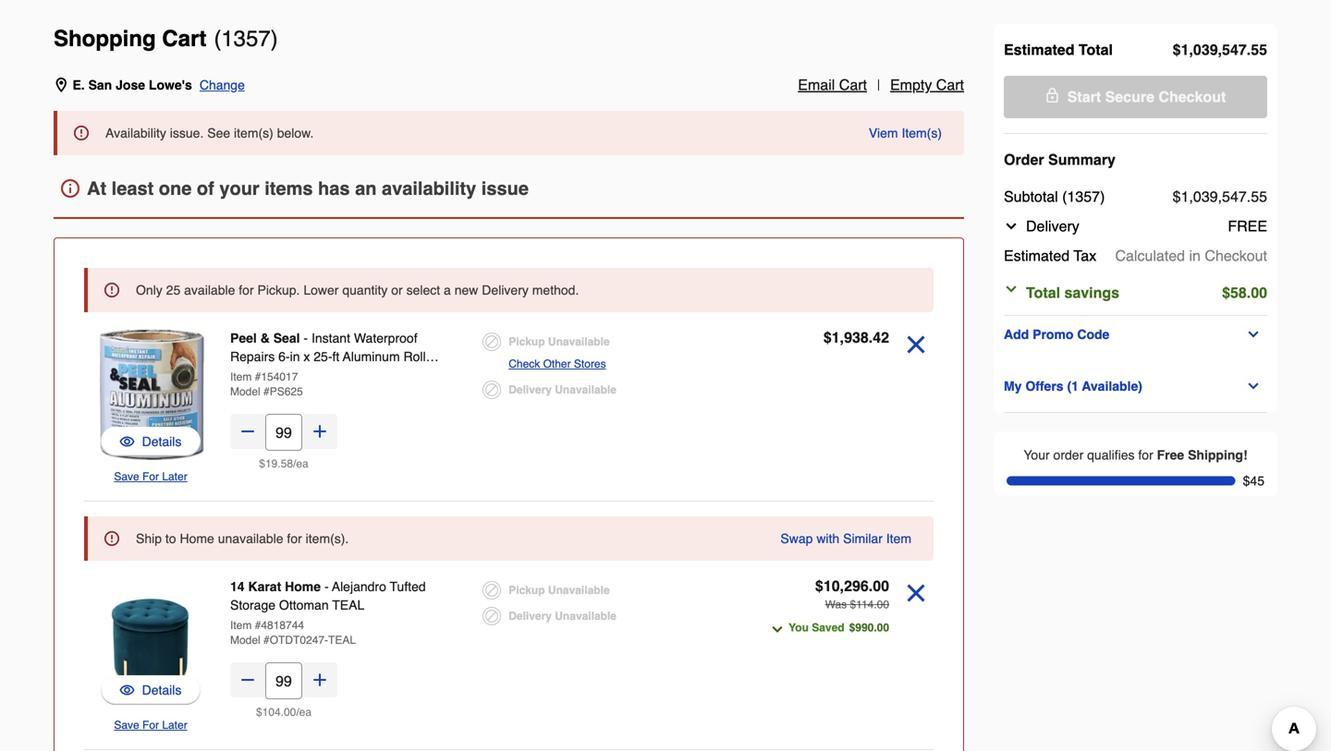 Task type: describe. For each thing, give the bounding box(es) containing it.
change
[[200, 78, 245, 92]]

least
[[112, 178, 154, 199]]

.00 for $ 58 .00
[[1247, 284, 1268, 301]]

swap with similar item
[[781, 532, 912, 546]]

your order qualifies for free shipping!
[[1024, 448, 1248, 463]]

$ 10,296 .00 was $ 114 .00
[[815, 578, 889, 612]]

availability
[[382, 178, 476, 199]]

ft
[[332, 349, 340, 364]]

item #154017 model #ps625
[[230, 371, 303, 398]]

jose
[[116, 78, 145, 92]]

savings
[[1065, 284, 1120, 301]]

at least one of your items has an availability issue
[[87, 178, 529, 199]]

quantity
[[342, 283, 388, 298]]

for for available
[[239, 283, 254, 298]]

add promo code
[[1004, 327, 1110, 342]]

$ 104 .00 /ea
[[256, 706, 312, 719]]

1,938
[[832, 329, 869, 346]]

$ down "calculated in checkout"
[[1222, 284, 1231, 301]]

#ps625
[[264, 386, 303, 398]]

location image
[[54, 78, 68, 92]]

order
[[1054, 448, 1084, 463]]

1357
[[221, 26, 271, 51]]

availability issue. see item(s) below.
[[105, 126, 314, 141]]

for for qualifies
[[1138, 448, 1154, 463]]

(1357)
[[1062, 188, 1105, 205]]

item inside swap with similar item button
[[886, 532, 912, 546]]

- for instant
[[304, 331, 308, 346]]

a
[[444, 283, 451, 298]]

empty cart
[[890, 76, 964, 93]]

qualifies
[[1087, 448, 1135, 463]]

instant waterproof repairs 6-in x 25-ft aluminum roll flashing image
[[84, 327, 217, 460]]

info image
[[61, 179, 80, 198]]

my offers (1 available)
[[1004, 379, 1143, 394]]

seal
[[273, 331, 300, 346]]

email
[[798, 76, 835, 93]]

stepper number input field with increment and decrement buttons number field for ottoman
[[265, 663, 302, 700]]

$ 1,039,547 . 55 for (1357)
[[1173, 188, 1268, 205]]

0 vertical spatial /ea
[[293, 458, 309, 471]]

method.
[[532, 283, 579, 298]]

saved
[[812, 622, 845, 635]]

tufted
[[390, 580, 426, 594]]

10,296
[[824, 578, 869, 595]]

check other stores button
[[509, 355, 606, 374]]

e.
[[73, 78, 85, 92]]

other
[[543, 358, 571, 371]]

later for instant waterproof repairs 6-in x 25-ft aluminum roll flashing
[[162, 471, 187, 484]]

1 horizontal spatial 58
[[1231, 284, 1247, 301]]

42
[[873, 329, 889, 346]]

.00 for $ 10,296 .00 was $ 114 .00
[[869, 578, 889, 595]]

item(s)
[[902, 126, 942, 141]]

1,039,547 for estimated total
[[1181, 41, 1247, 58]]

shopping cart ( 1357 )
[[54, 26, 278, 51]]

estimated total
[[1004, 41, 1113, 58]]

ottoman
[[279, 598, 329, 613]]

cart for shopping
[[162, 26, 206, 51]]

for for instant waterproof repairs 6-in x 25-ft aluminum roll flashing
[[142, 471, 159, 484]]

.00 down 114
[[874, 622, 889, 635]]

my
[[1004, 379, 1022, 394]]

$ up saved at the right of page
[[815, 578, 824, 595]]

viem item(s)
[[869, 126, 942, 141]]

6-
[[278, 349, 290, 364]]

1 pickup unavailable from the top
[[509, 336, 610, 349]]

viem item(s) button
[[869, 124, 942, 142]]

save for instant waterproof repairs 6-in x 25-ft aluminum roll flashing
[[114, 471, 139, 484]]

has
[[318, 178, 350, 199]]

estimated for estimated tax
[[1004, 247, 1070, 264]]

details for instant waterproof repairs 6-in x 25-ft aluminum roll flashing
[[142, 435, 182, 449]]

#otdt0247-
[[264, 634, 328, 647]]

email cart button
[[798, 74, 867, 96]]

item(s).
[[306, 532, 349, 546]]

$ 1,938 . 42
[[824, 329, 889, 346]]

flashing
[[230, 368, 279, 383]]

calculated in checkout
[[1115, 247, 1268, 264]]

with
[[817, 532, 840, 546]]

25
[[166, 283, 181, 298]]

my offers (1 available) link
[[1004, 375, 1268, 398]]

990
[[855, 622, 874, 635]]

home for to
[[180, 532, 214, 546]]

model for alejandro tufted storage ottoman teal
[[230, 634, 260, 647]]

block image
[[483, 333, 501, 351]]

free
[[1228, 218, 1268, 235]]

save for alejandro tufted storage ottoman teal
[[114, 719, 139, 732]]

home for karat
[[285, 580, 321, 594]]

model for instant waterproof repairs 6-in x 25-ft aluminum roll flashing
[[230, 386, 260, 398]]

55 for subtotal (1357)
[[1251, 188, 1268, 205]]

calculated
[[1115, 247, 1185, 264]]

add promo code link
[[1004, 324, 1268, 346]]

instant
[[312, 331, 350, 346]]

0 vertical spatial chevron down image
[[1004, 282, 1019, 297]]

check
[[509, 358, 540, 371]]

empty cart button
[[890, 74, 964, 96]]

save for later for instant waterproof repairs 6-in x 25-ft aluminum roll flashing
[[114, 471, 187, 484]]

tax
[[1074, 247, 1097, 264]]

checkout for start secure checkout
[[1159, 88, 1226, 105]]

e. san jose lowe's change
[[73, 78, 245, 92]]

alejandro
[[332, 580, 386, 594]]

remove item image
[[901, 578, 932, 609]]

chevron down image for you saved
[[770, 623, 785, 637]]

subtotal (1357)
[[1004, 188, 1105, 205]]

$ down #ps625
[[259, 458, 265, 471]]

start
[[1068, 88, 1101, 105]]

order
[[1004, 151, 1044, 168]]

shipping!
[[1188, 448, 1248, 463]]

availability
[[105, 126, 166, 141]]

1,039,547 for subtotal (1357)
[[1181, 188, 1247, 205]]

1 horizontal spatial total
[[1079, 41, 1113, 58]]

promo
[[1033, 327, 1074, 342]]

start secure checkout button
[[1004, 76, 1268, 118]]

$ 58 .00
[[1222, 284, 1268, 301]]

14
[[230, 580, 245, 594]]

stores
[[574, 358, 606, 371]]

1 horizontal spatial in
[[1189, 247, 1201, 264]]

104
[[262, 706, 281, 719]]

checkout for calculated in checkout
[[1205, 247, 1268, 264]]

- for alejandro
[[324, 580, 329, 594]]

check other stores
[[509, 358, 606, 371]]



Task type: vqa. For each thing, say whether or not it's contained in the screenshot.
Power Distribution & Circuit Protection
no



Task type: locate. For each thing, give the bounding box(es) containing it.
1 stepper number input field with increment and decrement buttons number field from the top
[[265, 414, 302, 451]]

$ 1,039,547 . 55 up free
[[1173, 188, 1268, 205]]

1 vertical spatial item
[[886, 532, 912, 546]]

delivery unavailable for instant waterproof repairs 6-in x 25-ft aluminum roll flashing
[[509, 384, 617, 397]]

1 vertical spatial delivery unavailable
[[509, 610, 617, 623]]

1 vertical spatial pickup unavailable
[[509, 584, 610, 597]]

chevron down image inside add promo code link
[[1246, 327, 1261, 342]]

minus image
[[239, 671, 257, 690]]

estimated left tax
[[1004, 247, 1070, 264]]

$ 1,039,547 . 55 for total
[[1173, 41, 1268, 58]]

model
[[230, 386, 260, 398], [230, 634, 260, 647]]

.00 down free
[[1247, 284, 1268, 301]]

error image for availability
[[74, 126, 89, 141]]

save for later button for instant waterproof repairs 6-in x 25-ft aluminum roll flashing
[[114, 468, 187, 486]]

$ down minus icon
[[256, 706, 262, 719]]

$45
[[1243, 474, 1265, 489]]

1 horizontal spatial chevron down image
[[1004, 219, 1019, 234]]

swap with similar item button
[[781, 530, 912, 548]]

1 estimated from the top
[[1004, 41, 1075, 58]]

0 vertical spatial save for later button
[[114, 468, 187, 486]]

1 vertical spatial option group
[[483, 578, 739, 630]]

0 vertical spatial total
[[1079, 41, 1113, 58]]

model inside item #154017 model #ps625
[[230, 386, 260, 398]]

teal up plus image
[[328, 634, 356, 647]]

1 vertical spatial 1,039,547
[[1181, 188, 1247, 205]]

1 vertical spatial pickup
[[509, 584, 545, 597]]

available)
[[1082, 379, 1143, 394]]

your
[[219, 178, 260, 199]]

1 vertical spatial total
[[1026, 284, 1061, 301]]

for
[[142, 471, 159, 484], [142, 719, 159, 732]]

Stepper number input field with increment and decrement buttons number field
[[265, 414, 302, 451], [265, 663, 302, 700]]

1 vertical spatial for
[[1138, 448, 1154, 463]]

for left item(s).
[[287, 532, 302, 546]]

1 vertical spatial teal
[[328, 634, 356, 647]]

storage
[[230, 598, 276, 613]]

1 $ 1,039,547 . 55 from the top
[[1173, 41, 1268, 58]]

2 55 from the top
[[1251, 188, 1268, 205]]

option group for instant waterproof repairs 6-in x 25-ft aluminum roll flashing
[[483, 329, 739, 403]]

0 vertical spatial 1,039,547
[[1181, 41, 1247, 58]]

cart for email
[[839, 76, 867, 93]]

2 save from the top
[[114, 719, 139, 732]]

option group
[[483, 329, 739, 403], [483, 578, 739, 630]]

1 horizontal spatial cart
[[839, 76, 867, 93]]

0 vertical spatial in
[[1189, 247, 1201, 264]]

save
[[114, 471, 139, 484], [114, 719, 139, 732]]

2 estimated from the top
[[1004, 247, 1070, 264]]

0 horizontal spatial in
[[290, 349, 300, 364]]

$
[[1173, 41, 1181, 58], [1173, 188, 1181, 205], [1222, 284, 1231, 301], [824, 329, 832, 346], [259, 458, 265, 471], [815, 578, 824, 595], [850, 599, 856, 612], [849, 622, 855, 635], [256, 706, 262, 719]]

0 vertical spatial item
[[230, 371, 252, 384]]

was
[[825, 599, 847, 612]]

0 vertical spatial block image
[[483, 381, 501, 399]]

home right 'to'
[[180, 532, 214, 546]]

0 horizontal spatial cart
[[162, 26, 206, 51]]

chevron down image left you
[[770, 623, 785, 637]]

- up the x
[[304, 331, 308, 346]]

0 horizontal spatial 58
[[281, 458, 293, 471]]

teal inside item #4818744 model #otdt0247-teal
[[328, 634, 356, 647]]

2 for from the top
[[142, 719, 159, 732]]

cart right email
[[839, 76, 867, 93]]

save for later button down quickview icon
[[114, 468, 187, 486]]

or
[[391, 283, 403, 298]]

in inside instant waterproof repairs 6-in x 25-ft aluminum roll flashing
[[290, 349, 300, 364]]

start secure checkout
[[1068, 88, 1226, 105]]

secure image
[[1045, 88, 1060, 103]]

you
[[789, 622, 809, 635]]

1 details from the top
[[142, 435, 182, 449]]

you saved $ 990 .00
[[789, 622, 889, 635]]

order summary
[[1004, 151, 1116, 168]]

0 vertical spatial -
[[304, 331, 308, 346]]

114
[[856, 599, 874, 612]]

0 vertical spatial details
[[142, 435, 182, 449]]

0 vertical spatial option group
[[483, 329, 739, 403]]

/ea
[[293, 458, 309, 471], [296, 706, 312, 719]]

cart inside button
[[936, 76, 964, 93]]

1 horizontal spatial -
[[324, 580, 329, 594]]

1 later from the top
[[162, 471, 187, 484]]

see
[[207, 126, 230, 141]]

error image down e.
[[74, 126, 89, 141]]

item for instant waterproof repairs 6-in x 25-ft aluminum roll flashing
[[230, 371, 252, 384]]

1 model from the top
[[230, 386, 260, 398]]

.00 down the #otdt0247- in the bottom left of the page
[[281, 706, 296, 719]]

in right the calculated
[[1189, 247, 1201, 264]]

1 vertical spatial details
[[142, 683, 182, 698]]

0 horizontal spatial total
[[1026, 284, 1061, 301]]

plus image
[[311, 671, 329, 690]]

0 vertical spatial $ 1,039,547 . 55
[[1173, 41, 1268, 58]]

1,039,547 up "start secure checkout"
[[1181, 41, 1247, 58]]

1 save for later from the top
[[114, 471, 187, 484]]

item down storage
[[230, 619, 252, 632]]

model down storage
[[230, 634, 260, 647]]

1 horizontal spatial for
[[287, 532, 302, 546]]

1 vertical spatial save for later button
[[114, 717, 187, 735]]

quickview image
[[120, 681, 135, 700]]

$ 19 . 58 /ea
[[259, 458, 309, 471]]

$ up "calculated in checkout"
[[1173, 188, 1181, 205]]

available
[[184, 283, 235, 298]]

2 delivery unavailable from the top
[[509, 610, 617, 623]]

details right quickview icon
[[142, 435, 182, 449]]

$ right was
[[850, 599, 856, 612]]

email cart
[[798, 76, 867, 93]]

plus image
[[311, 423, 329, 441]]

.00 for $ 104 .00 /ea
[[281, 706, 296, 719]]

viem
[[869, 126, 898, 141]]

2 horizontal spatial for
[[1138, 448, 1154, 463]]

quickview image
[[120, 433, 135, 451]]

1 vertical spatial block image
[[483, 582, 501, 600]]

details
[[142, 435, 182, 449], [142, 683, 182, 698]]

your
[[1024, 448, 1050, 463]]

1 for from the top
[[142, 471, 159, 484]]

minus image
[[239, 423, 257, 441]]

block image for alejandro tufted storage ottoman teal
[[483, 607, 501, 626]]

/ea right 19
[[293, 458, 309, 471]]

2 block image from the top
[[483, 582, 501, 600]]

0 vertical spatial checkout
[[1159, 88, 1226, 105]]

new
[[455, 283, 478, 298]]

0 vertical spatial pickup unavailable
[[509, 336, 610, 349]]

remove item image
[[901, 329, 932, 361]]

2 details from the top
[[142, 683, 182, 698]]

error image for ship
[[104, 532, 119, 546]]

chevron down image up "shipping!" at the bottom of the page
[[1246, 379, 1261, 394]]

stepper number input field with increment and decrement buttons number field for 6-
[[265, 414, 302, 451]]

model down flashing
[[230, 386, 260, 398]]

1 horizontal spatial home
[[285, 580, 321, 594]]

empty
[[890, 76, 932, 93]]

for down alejandro tufted storage ottoman teal image
[[142, 719, 159, 732]]

chevron down image down $ 58 .00
[[1246, 327, 1261, 342]]

1 vertical spatial save for later
[[114, 719, 187, 732]]

1 vertical spatial $ 1,039,547 . 55
[[1173, 188, 1268, 205]]

unavailable
[[548, 336, 610, 349], [555, 384, 617, 397], [548, 584, 610, 597], [555, 610, 617, 623]]

$ left 42 at right
[[824, 329, 832, 346]]

&
[[260, 331, 270, 346]]

2 vertical spatial block image
[[483, 607, 501, 626]]

chevron down image down subtotal
[[1004, 219, 1019, 234]]

checkout
[[1159, 88, 1226, 105], [1205, 247, 1268, 264]]

for left pickup.
[[239, 283, 254, 298]]

1 vertical spatial -
[[324, 580, 329, 594]]

1 vertical spatial save
[[114, 719, 139, 732]]

#4818744
[[255, 619, 304, 632]]

55 for estimated total
[[1251, 41, 1268, 58]]

instant waterproof repairs 6-in x 25-ft aluminum roll flashing
[[230, 331, 426, 383]]

0 vertical spatial teal
[[332, 598, 365, 613]]

save down quickview icon
[[114, 471, 139, 484]]

0 horizontal spatial for
[[239, 283, 254, 298]]

0 vertical spatial for
[[239, 283, 254, 298]]

1 vertical spatial /ea
[[296, 706, 312, 719]]

block image
[[483, 381, 501, 399], [483, 582, 501, 600], [483, 607, 501, 626]]

estimated tax
[[1004, 247, 1097, 264]]

2 1,039,547 from the top
[[1181, 188, 1247, 205]]

1 vertical spatial in
[[290, 349, 300, 364]]

2 horizontal spatial chevron down image
[[1246, 379, 1261, 394]]

teal for #otdt0247-
[[328, 634, 356, 647]]

for up ship
[[142, 471, 159, 484]]

ship to home unavailable for item(s).
[[136, 532, 349, 546]]

.00 up 114
[[869, 578, 889, 595]]

checkout down free
[[1205, 247, 1268, 264]]

later for alejandro tufted storage ottoman teal
[[162, 719, 187, 732]]

#154017
[[255, 371, 298, 384]]

issue.
[[170, 126, 204, 141]]

0 vertical spatial estimated
[[1004, 41, 1075, 58]]

save for later button
[[114, 468, 187, 486], [114, 717, 187, 735]]

teal
[[332, 598, 365, 613], [328, 634, 356, 647]]

later down alejandro tufted storage ottoman teal image
[[162, 719, 187, 732]]

similar
[[843, 532, 883, 546]]

lower
[[304, 283, 339, 298]]

chevron down image up the 'add'
[[1004, 282, 1019, 297]]

cart right empty
[[936, 76, 964, 93]]

3 block image from the top
[[483, 607, 501, 626]]

1 vertical spatial checkout
[[1205, 247, 1268, 264]]

1 vertical spatial estimated
[[1004, 247, 1070, 264]]

0 vertical spatial error image
[[74, 126, 89, 141]]

1 vertical spatial home
[[285, 580, 321, 594]]

0 vertical spatial later
[[162, 471, 187, 484]]

2 save for later from the top
[[114, 719, 187, 732]]

details for alejandro tufted storage ottoman teal
[[142, 683, 182, 698]]

shopping
[[54, 26, 156, 51]]

1 vertical spatial stepper number input field with increment and decrement buttons number field
[[265, 663, 302, 700]]

.00 up 990
[[874, 599, 889, 612]]

save for later down quickview image
[[114, 719, 187, 732]]

1,039,547 up free
[[1181, 188, 1247, 205]]

home up ottoman
[[285, 580, 321, 594]]

0 horizontal spatial -
[[304, 331, 308, 346]]

alejandro tufted storage ottoman teal
[[230, 580, 426, 613]]

ship
[[136, 532, 162, 546]]

option group for alejandro tufted storage ottoman teal
[[483, 578, 739, 630]]

chevron down image
[[1004, 282, 1019, 297], [1246, 327, 1261, 342]]

0 horizontal spatial chevron down image
[[770, 623, 785, 637]]

item #4818744 model #otdt0247-teal
[[230, 619, 356, 647]]

2 vertical spatial error image
[[104, 532, 119, 546]]

2 horizontal spatial cart
[[936, 76, 964, 93]]

for for alejandro tufted storage ottoman teal
[[142, 719, 159, 732]]

item down repairs
[[230, 371, 252, 384]]

1 delivery unavailable from the top
[[509, 384, 617, 397]]

1,039,547
[[1181, 41, 1247, 58], [1181, 188, 1247, 205]]

58 right 19
[[281, 458, 293, 471]]

2 option group from the top
[[483, 578, 739, 630]]

chevron down image for my offers (1 available)
[[1246, 379, 1261, 394]]

stepper number input field with increment and decrement buttons number field up the $ 19 . 58 /ea
[[265, 414, 302, 451]]

save for later button down quickview image
[[114, 717, 187, 735]]

repairs
[[230, 349, 275, 364]]

total savings
[[1026, 284, 1120, 301]]

teal down alejandro
[[332, 598, 365, 613]]

item(s)
[[234, 126, 274, 141]]

1 1,039,547 from the top
[[1181, 41, 1247, 58]]

cart for empty
[[936, 76, 964, 93]]

0 vertical spatial stepper number input field with increment and decrement buttons number field
[[265, 414, 302, 451]]

offers
[[1026, 379, 1064, 394]]

delivery unavailable for alejandro tufted storage ottoman teal
[[509, 610, 617, 623]]

2 vertical spatial item
[[230, 619, 252, 632]]

0 horizontal spatial home
[[180, 532, 214, 546]]

1 vertical spatial 55
[[1251, 188, 1268, 205]]

(
[[214, 26, 221, 51]]

estimated up secure icon
[[1004, 41, 1075, 58]]

1 vertical spatial later
[[162, 719, 187, 732]]

2 pickup unavailable from the top
[[509, 584, 610, 597]]

cart left ( on the top
[[162, 26, 206, 51]]

1 vertical spatial model
[[230, 634, 260, 647]]

details right quickview image
[[142, 683, 182, 698]]

error image
[[74, 126, 89, 141], [104, 283, 119, 298], [104, 532, 119, 546]]

lowe's
[[149, 78, 192, 92]]

block image for instant waterproof repairs 6-in x 25-ft aluminum roll flashing
[[483, 381, 501, 399]]

)
[[271, 26, 278, 51]]

later
[[162, 471, 187, 484], [162, 719, 187, 732]]

1 vertical spatial for
[[142, 719, 159, 732]]

58 down "calculated in checkout"
[[1231, 284, 1247, 301]]

0 vertical spatial save
[[114, 471, 139, 484]]

save for later button for alejandro tufted storage ottoman teal
[[114, 717, 187, 735]]

0 vertical spatial chevron down image
[[1004, 219, 1019, 234]]

item
[[230, 371, 252, 384], [886, 532, 912, 546], [230, 619, 252, 632]]

2 vertical spatial chevron down image
[[770, 623, 785, 637]]

2 save for later button from the top
[[114, 717, 187, 735]]

2 $ 1,039,547 . 55 from the top
[[1173, 188, 1268, 205]]

$ up "start secure checkout"
[[1173, 41, 1181, 58]]

2 pickup from the top
[[509, 584, 545, 597]]

for left free
[[1138, 448, 1154, 463]]

2 vertical spatial for
[[287, 532, 302, 546]]

alejandro tufted storage ottoman teal image
[[84, 576, 217, 709]]

1 block image from the top
[[483, 381, 501, 399]]

estimated for estimated total
[[1004, 41, 1075, 58]]

$ right saved at the right of page
[[849, 622, 855, 635]]

error image left only at the top left of the page
[[104, 283, 119, 298]]

x
[[304, 349, 310, 364]]

later up 'to'
[[162, 471, 187, 484]]

add
[[1004, 327, 1029, 342]]

peel
[[230, 331, 257, 346]]

to
[[165, 532, 176, 546]]

0 vertical spatial 55
[[1251, 41, 1268, 58]]

only 25 available for pickup. lower quantity or select a new delivery method.
[[136, 283, 579, 298]]

checkout inside button
[[1159, 88, 1226, 105]]

teal for ottoman
[[332, 598, 365, 613]]

san
[[88, 78, 112, 92]]

chevron down image
[[1004, 219, 1019, 234], [1246, 379, 1261, 394], [770, 623, 785, 637]]

0 vertical spatial save for later
[[114, 471, 187, 484]]

1 vertical spatial chevron down image
[[1246, 327, 1261, 342]]

save for later for alejandro tufted storage ottoman teal
[[114, 719, 187, 732]]

home
[[180, 532, 214, 546], [285, 580, 321, 594]]

in
[[1189, 247, 1201, 264], [290, 349, 300, 364]]

0 horizontal spatial chevron down image
[[1004, 282, 1019, 297]]

item inside item #154017 model #ps625
[[230, 371, 252, 384]]

in left the x
[[290, 349, 300, 364]]

total down estimated tax
[[1026, 284, 1061, 301]]

2 model from the top
[[230, 634, 260, 647]]

2 later from the top
[[162, 719, 187, 732]]

1 option group from the top
[[483, 329, 739, 403]]

/ea right the 104 at the bottom left of the page
[[296, 706, 312, 719]]

subtotal
[[1004, 188, 1058, 205]]

secure
[[1105, 88, 1155, 105]]

$ 1,039,547 . 55 up "start secure checkout"
[[1173, 41, 1268, 58]]

error image left ship
[[104, 532, 119, 546]]

save down quickview image
[[114, 719, 139, 732]]

.
[[1247, 41, 1251, 58], [1247, 188, 1251, 205], [869, 329, 873, 346], [278, 458, 281, 471]]

1 vertical spatial error image
[[104, 283, 119, 298]]

item right 'similar'
[[886, 532, 912, 546]]

pickup.
[[258, 283, 300, 298]]

0 vertical spatial model
[[230, 386, 260, 398]]

items
[[265, 178, 313, 199]]

total up start
[[1079, 41, 1113, 58]]

stepper number input field with increment and decrement buttons number field up '$ 104 .00 /ea'
[[265, 663, 302, 700]]

0 vertical spatial home
[[180, 532, 214, 546]]

change link
[[200, 76, 245, 94]]

cart inside button
[[839, 76, 867, 93]]

item for alejandro tufted storage ottoman teal
[[230, 619, 252, 632]]

1 vertical spatial chevron down image
[[1246, 379, 1261, 394]]

0 vertical spatial delivery unavailable
[[509, 384, 617, 397]]

chevron down image inside my offers (1 available) link
[[1246, 379, 1261, 394]]

save for later down quickview icon
[[114, 471, 187, 484]]

0 vertical spatial pickup
[[509, 336, 545, 349]]

1 vertical spatial 58
[[281, 458, 293, 471]]

item inside item #4818744 model #otdt0247-teal
[[230, 619, 252, 632]]

unavailable
[[218, 532, 283, 546]]

1 pickup from the top
[[509, 336, 545, 349]]

at
[[87, 178, 106, 199]]

1 save for later button from the top
[[114, 468, 187, 486]]

model inside item #4818744 model #otdt0247-teal
[[230, 634, 260, 647]]

(1
[[1067, 379, 1079, 394]]

0 vertical spatial for
[[142, 471, 159, 484]]

checkout right secure
[[1159, 88, 1226, 105]]

- up ottoman
[[324, 580, 329, 594]]

teal inside the alejandro tufted storage ottoman teal
[[332, 598, 365, 613]]

1 save from the top
[[114, 471, 139, 484]]

1 55 from the top
[[1251, 41, 1268, 58]]

-
[[304, 331, 308, 346], [324, 580, 329, 594]]

1 horizontal spatial chevron down image
[[1246, 327, 1261, 342]]

2 stepper number input field with increment and decrement buttons number field from the top
[[265, 663, 302, 700]]

0 vertical spatial 58
[[1231, 284, 1247, 301]]



